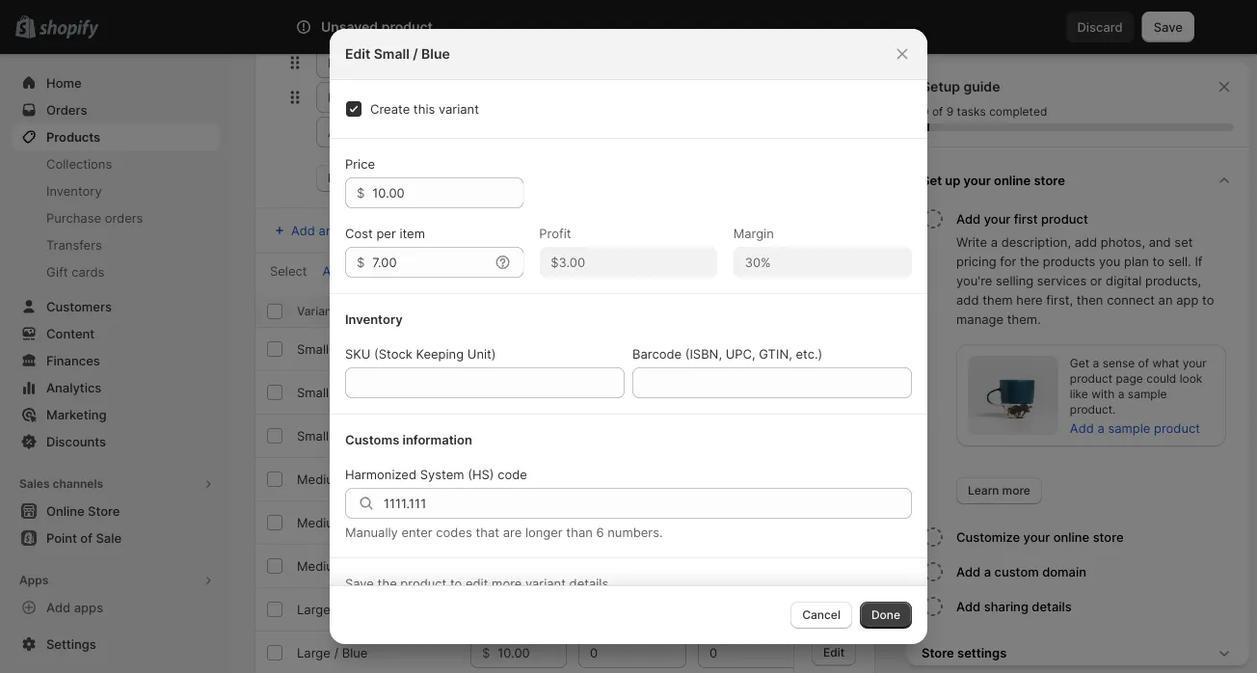 Task type: vqa. For each thing, say whether or not it's contained in the screenshot.
the Mark Add sharing details as done icon
yes



Task type: describe. For each thing, give the bounding box(es) containing it.
a for write a description, add photos, and set pricing for the products you plan to sell. if you're selling services or digital products, add them here first, then connect an app to manage them.
[[991, 234, 998, 249]]

purchase orders link
[[12, 204, 220, 231]]

store settings
[[922, 645, 1007, 660]]

product down get
[[1070, 372, 1113, 386]]

save for save the product to edit more variant details.
[[345, 576, 374, 591]]

product inside edit small / blue dialog
[[401, 576, 447, 591]]

that
[[476, 525, 500, 540]]

1 vertical spatial variant
[[526, 576, 566, 591]]

channels
[[53, 477, 103, 491]]

gift cards
[[46, 264, 104, 279]]

and
[[1149, 234, 1171, 249]]

sharing
[[984, 599, 1029, 614]]

learn more link
[[957, 477, 1042, 504]]

add sharing details
[[957, 599, 1072, 614]]

longer
[[525, 525, 563, 540]]

code
[[498, 467, 527, 482]]

small for small / blue
[[297, 385, 329, 400]]

Margin text field
[[734, 247, 912, 278]]

details
[[1032, 599, 1072, 614]]

sku (stock keeping unit)
[[345, 346, 496, 361]]

add another option
[[291, 223, 406, 238]]

select
[[270, 263, 307, 278]]

done for done dropdown button
[[328, 171, 357, 185]]

create this variant
[[370, 101, 479, 116]]

etc.)
[[796, 346, 823, 361]]

unsaved
[[321, 19, 378, 35]]

like
[[1070, 387, 1089, 401]]

tasks
[[957, 105, 986, 119]]

your inside get a sense of what your product page could look like with a sample product. add a sample product
[[1183, 356, 1207, 370]]

setup guide dialog
[[907, 62, 1250, 673]]

(hs)
[[468, 467, 494, 482]]

customize
[[957, 529, 1020, 544]]

learn more
[[968, 484, 1031, 498]]

custom
[[995, 564, 1039, 579]]

up
[[945, 173, 961, 188]]

add for option
[[291, 223, 315, 238]]

system
[[420, 467, 464, 482]]

manually enter codes that are longer than 6 numbers.
[[345, 525, 663, 540]]

apps button
[[12, 567, 220, 594]]

1 vertical spatial sample
[[1108, 420, 1151, 435]]

/ for medium / red
[[348, 558, 352, 573]]

1 horizontal spatial add
[[1075, 234, 1098, 249]]

shopify image
[[39, 20, 99, 39]]

large for large / blue
[[297, 645, 331, 660]]

edit for edit button for medium / red
[[823, 558, 845, 572]]

get a sense of what your product page could look like with a sample product. add a sample product
[[1070, 356, 1207, 435]]

sales
[[19, 477, 50, 491]]

edit button for large / blue
[[812, 639, 856, 666]]

discard
[[1078, 19, 1123, 34]]

add a custom domain
[[957, 564, 1087, 579]]

add for details
[[957, 599, 981, 614]]

product.
[[1070, 403, 1116, 417]]

none button
[[341, 257, 396, 284]]

product up edit small / blue
[[382, 19, 433, 35]]

Cost per item text field
[[373, 247, 489, 278]]

settings
[[958, 645, 1007, 660]]

inventory inside edit small / blue dialog
[[345, 312, 403, 326]]

/ for small / red
[[332, 428, 337, 443]]

you're
[[957, 273, 993, 288]]

learn
[[968, 484, 1000, 498]]

domain
[[1043, 564, 1087, 579]]

$ for price
[[357, 185, 365, 200]]

add your first product button
[[957, 202, 1242, 232]]

collections link
[[12, 150, 220, 177]]

this
[[414, 101, 435, 116]]

medium for medium / black
[[297, 472, 344, 487]]

products
[[1043, 254, 1096, 269]]

save the product to edit more variant details.
[[345, 576, 612, 591]]

5 edit button from the top
[[812, 595, 856, 622]]

item
[[400, 226, 425, 241]]

edit inside edit small / blue dialog
[[345, 46, 371, 62]]

⌘ k
[[877, 19, 900, 34]]

cost
[[345, 226, 373, 241]]

medium / blue
[[297, 515, 382, 530]]

barcode
[[633, 346, 682, 361]]

a down product.
[[1098, 420, 1105, 435]]

collections
[[46, 156, 112, 171]]

0 horizontal spatial variant
[[439, 101, 479, 116]]

small for small / red
[[297, 428, 329, 443]]

store
[[922, 645, 955, 660]]

small for small / black
[[297, 341, 329, 356]]

then
[[1077, 292, 1104, 307]]

done for done button
[[872, 608, 901, 622]]

pricing
[[957, 254, 997, 269]]

your inside "button"
[[964, 173, 991, 188]]

home
[[46, 75, 82, 90]]

options element containing large / blue
[[297, 645, 368, 660]]

customs
[[345, 432, 400, 447]]

options element containing small / red
[[297, 428, 364, 443]]

apps
[[19, 573, 48, 587]]

unsaved product
[[321, 19, 433, 35]]

here
[[1017, 292, 1043, 307]]

edit small / blue
[[345, 46, 450, 62]]

with
[[1092, 387, 1115, 401]]

black for large / black
[[342, 602, 374, 617]]

0 of 9 tasks completed
[[922, 105, 1048, 119]]

medium for medium / blue
[[297, 515, 344, 530]]

blue for small / blue
[[340, 385, 366, 400]]

a for add a custom domain
[[984, 564, 991, 579]]

harmonized system (hs) code
[[345, 467, 527, 482]]

add your first product element
[[918, 232, 1242, 504]]

add for first
[[957, 211, 981, 226]]

⌘
[[877, 19, 889, 34]]

set
[[922, 173, 942, 188]]

red for small / red
[[340, 428, 364, 443]]

store inside button
[[1093, 529, 1124, 544]]

gtin,
[[759, 346, 793, 361]]

what
[[1153, 356, 1180, 370]]

Harmonized System (HS) code text field
[[384, 488, 912, 519]]

Price text field
[[373, 177, 524, 208]]

0 vertical spatial sample
[[1128, 387, 1167, 401]]

numbers.
[[608, 525, 663, 540]]

you
[[1099, 254, 1121, 269]]

options element containing medium / blue
[[297, 515, 382, 530]]

the inside edit small / blue dialog
[[378, 576, 397, 591]]

cancel button
[[791, 602, 852, 629]]

sales channels button
[[12, 471, 220, 498]]

/ for large / black
[[334, 602, 339, 617]]

purchase
[[46, 210, 101, 225]]

enter
[[402, 525, 433, 540]]

page
[[1116, 372, 1144, 386]]

sales channels
[[19, 477, 103, 491]]

product down "look"
[[1154, 420, 1201, 435]]

options element containing small / black
[[297, 341, 372, 356]]

/ for large / blue
[[334, 645, 339, 660]]

all button
[[311, 257, 349, 284]]

setup
[[922, 79, 961, 95]]

create
[[370, 101, 410, 116]]

0
[[922, 105, 929, 119]]

/ for small / black
[[332, 341, 337, 356]]

/ for small / blue
[[332, 385, 337, 400]]

small / black
[[297, 341, 372, 356]]

options element containing large / black
[[297, 602, 374, 617]]

red for medium / red
[[356, 558, 379, 573]]



Task type: locate. For each thing, give the bounding box(es) containing it.
1 medium from the top
[[297, 472, 344, 487]]

/ down large / black
[[334, 645, 339, 660]]

all
[[323, 263, 337, 278]]

sample down product.
[[1108, 420, 1151, 435]]

product inside button
[[1042, 211, 1089, 226]]

a down 'page'
[[1118, 387, 1125, 401]]

price
[[345, 156, 375, 171]]

the down medium / red
[[378, 576, 397, 591]]

3 medium from the top
[[297, 558, 344, 573]]

5 options element from the top
[[297, 515, 382, 530]]

SKU (Stock Keeping Unit) text field
[[345, 367, 625, 398]]

Barcode (ISBN, UPC, GTIN, etc.) text field
[[633, 367, 912, 398]]

the inside write a description, add photos, and set pricing for the products you plan to sell. if you're selling services or digital products, add them here first, then connect an app to manage them.
[[1020, 254, 1040, 269]]

blue down large / black
[[342, 645, 368, 660]]

your up the "add a custom domain"
[[1024, 529, 1051, 544]]

options element down small / blue
[[297, 428, 364, 443]]

medium up large / black
[[297, 558, 344, 573]]

of up 'page'
[[1139, 356, 1150, 370]]

add up products in the top of the page
[[1075, 234, 1098, 249]]

products,
[[1146, 273, 1202, 288]]

0 vertical spatial online
[[994, 173, 1031, 188]]

red down manually
[[356, 558, 379, 573]]

none
[[352, 263, 384, 278]]

digital
[[1106, 273, 1142, 288]]

blue left enter
[[356, 515, 382, 530]]

mark add sharing details as done image
[[922, 595, 945, 618]]

cancel
[[803, 608, 841, 622]]

1 vertical spatial to
[[1203, 292, 1215, 307]]

store up add a custom domain button
[[1093, 529, 1124, 544]]

to inside edit small / blue dialog
[[450, 576, 462, 591]]

2 vertical spatial to
[[450, 576, 462, 591]]

options element up medium / red
[[297, 515, 382, 530]]

edit for first edit button
[[823, 341, 845, 355]]

more inside learn more link
[[1003, 484, 1031, 498]]

4 options element from the top
[[297, 472, 388, 487]]

discounts link
[[12, 428, 220, 455]]

write a description, add photos, and set pricing for the products you plan to sell. if you're selling services or digital products, add them here first, then connect an app to manage them.
[[957, 234, 1215, 326]]

options element down medium / red
[[297, 602, 374, 617]]

0 vertical spatial of
[[932, 105, 944, 119]]

1 vertical spatial save
[[345, 576, 374, 591]]

blue inside dialog
[[421, 46, 450, 62]]

0 vertical spatial the
[[1020, 254, 1040, 269]]

upc,
[[726, 346, 756, 361]]

edit for 2nd edit button from the bottom of the page
[[823, 602, 845, 616]]

of left 9
[[932, 105, 944, 119]]

1 horizontal spatial done
[[872, 608, 901, 622]]

options element
[[297, 341, 372, 356], [297, 385, 366, 400], [297, 428, 364, 443], [297, 472, 388, 487], [297, 515, 382, 530], [297, 558, 379, 573], [297, 602, 374, 617], [297, 645, 368, 660]]

blue down sku at the bottom
[[340, 385, 366, 400]]

black
[[340, 341, 372, 356], [356, 472, 388, 487], [342, 602, 374, 617]]

add right mark add sharing details as done image
[[957, 599, 981, 614]]

inventory up sku at the bottom
[[345, 312, 403, 326]]

are
[[503, 525, 522, 540]]

1 options element from the top
[[297, 341, 372, 356]]

first
[[1014, 211, 1038, 226]]

0 vertical spatial save
[[1154, 19, 1183, 34]]

0 vertical spatial medium
[[297, 472, 344, 487]]

2 medium from the top
[[297, 515, 344, 530]]

1 horizontal spatial inventory
[[345, 312, 403, 326]]

online up add your first product
[[994, 173, 1031, 188]]

8 options element from the top
[[297, 645, 368, 660]]

setup guide
[[922, 79, 1001, 95]]

add left another
[[291, 223, 315, 238]]

more
[[1003, 484, 1031, 498], [492, 576, 522, 591]]

1 vertical spatial store
[[1093, 529, 1124, 544]]

0 horizontal spatial add
[[957, 292, 979, 307]]

barcode (isbn, upc, gtin, etc.)
[[633, 346, 823, 361]]

1 vertical spatial of
[[1139, 356, 1150, 370]]

2 vertical spatial medium
[[297, 558, 344, 573]]

$ down cost
[[357, 255, 365, 270]]

0 horizontal spatial online
[[994, 173, 1031, 188]]

0 vertical spatial $
[[357, 185, 365, 200]]

2 options element from the top
[[297, 385, 366, 400]]

edit small / blue dialog
[[0, 29, 1258, 644]]

1 vertical spatial red
[[356, 558, 379, 573]]

6 options element from the top
[[297, 558, 379, 573]]

0 vertical spatial add
[[1075, 234, 1098, 249]]

blue for large / blue
[[342, 645, 368, 660]]

medium / red
[[297, 558, 379, 573]]

online
[[994, 173, 1031, 188], [1054, 529, 1090, 544]]

options element up small / blue
[[297, 341, 372, 356]]

1 vertical spatial online
[[1054, 529, 1090, 544]]

add for custom
[[957, 564, 981, 579]]

blue for medium / blue
[[356, 515, 382, 530]]

add down you're
[[957, 292, 979, 307]]

(stock
[[374, 346, 413, 361]]

online inside "button"
[[994, 173, 1031, 188]]

apps
[[74, 600, 103, 615]]

2 edit button from the top
[[812, 378, 856, 405]]

write
[[957, 234, 988, 249]]

small
[[374, 46, 410, 62], [297, 341, 329, 356], [297, 385, 329, 400], [297, 428, 329, 443]]

/ left sku at the bottom
[[332, 341, 337, 356]]

0 horizontal spatial store
[[1034, 173, 1066, 188]]

0 horizontal spatial save
[[345, 576, 374, 591]]

small down 'search'
[[374, 46, 410, 62]]

save button
[[1143, 12, 1195, 42]]

1 $ from the top
[[357, 185, 365, 200]]

edit button for medium / red
[[812, 552, 856, 579]]

add down product.
[[1070, 420, 1094, 435]]

gift
[[46, 264, 68, 279]]

add right mark add a custom domain as done image on the right of page
[[957, 564, 981, 579]]

save for save
[[1154, 19, 1183, 34]]

0 vertical spatial variant
[[439, 101, 479, 116]]

more inside edit small / blue dialog
[[492, 576, 522, 591]]

done button
[[316, 165, 369, 192]]

1 vertical spatial done
[[872, 608, 901, 622]]

1 horizontal spatial more
[[1003, 484, 1031, 498]]

edit for edit button for small / blue
[[823, 385, 845, 399]]

0 vertical spatial large
[[297, 602, 331, 617]]

/ down 'search'
[[413, 46, 418, 62]]

another
[[319, 223, 365, 238]]

1 horizontal spatial store
[[1093, 529, 1124, 544]]

if
[[1195, 254, 1203, 269]]

save
[[1154, 19, 1183, 34], [345, 576, 374, 591]]

more right learn
[[1003, 484, 1031, 498]]

the down description,
[[1020, 254, 1040, 269]]

sell.
[[1168, 254, 1192, 269]]

done button
[[860, 602, 912, 629]]

plan
[[1124, 254, 1149, 269]]

black down medium / red
[[342, 602, 374, 617]]

1 horizontal spatial the
[[1020, 254, 1040, 269]]

0 horizontal spatial to
[[450, 576, 462, 591]]

1 large from the top
[[297, 602, 331, 617]]

2 $ from the top
[[357, 255, 365, 270]]

/ left customs
[[332, 428, 337, 443]]

2 large from the top
[[297, 645, 331, 660]]

a inside button
[[984, 564, 991, 579]]

0 horizontal spatial done
[[328, 171, 357, 185]]

large up 'large / blue' at the bottom left
[[297, 602, 331, 617]]

done left mark add sharing details as done image
[[872, 608, 901, 622]]

settings link
[[12, 631, 220, 658]]

options element containing small / blue
[[297, 385, 366, 400]]

medium / black
[[297, 472, 388, 487]]

9
[[947, 105, 954, 119]]

store
[[1034, 173, 1066, 188], [1093, 529, 1124, 544]]

could
[[1147, 372, 1177, 386]]

gift cards link
[[12, 258, 220, 285]]

save right discard
[[1154, 19, 1183, 34]]

set up your online store button
[[914, 159, 1242, 202]]

edit button for medium / blue
[[812, 508, 856, 535]]

/ down medium / red
[[334, 602, 339, 617]]

save down medium / red
[[345, 576, 374, 591]]

an
[[1159, 292, 1173, 307]]

3 options element from the top
[[297, 428, 364, 443]]

them.
[[1008, 312, 1041, 326]]

$
[[357, 185, 365, 200], [357, 255, 365, 270]]

transfers
[[46, 237, 102, 252]]

completed
[[990, 105, 1048, 119]]

Profit text field
[[539, 247, 718, 278]]

add inside get a sense of what your product page could look like with a sample product. add a sample product
[[1070, 420, 1094, 435]]

more right edit
[[492, 576, 522, 591]]

1 horizontal spatial variant
[[526, 576, 566, 591]]

add your first product
[[957, 211, 1089, 226]]

0 horizontal spatial more
[[492, 576, 522, 591]]

small down small / blue
[[297, 428, 329, 443]]

large down large / black
[[297, 645, 331, 660]]

online inside button
[[1054, 529, 1090, 544]]

$ down price
[[357, 185, 365, 200]]

0 vertical spatial store
[[1034, 173, 1066, 188]]

manage
[[957, 312, 1004, 326]]

1 vertical spatial medium
[[297, 515, 344, 530]]

black left '(stock'
[[340, 341, 372, 356]]

a inside write a description, add photos, and set pricing for the products you plan to sell. if you're selling services or digital products, add them here first, then connect an app to manage them.
[[991, 234, 998, 249]]

options element down "medium / blue"
[[297, 558, 379, 573]]

a right get
[[1093, 356, 1100, 370]]

search
[[380, 19, 422, 34]]

1 vertical spatial black
[[356, 472, 388, 487]]

option
[[368, 223, 406, 238]]

or
[[1091, 273, 1103, 288]]

your left first
[[984, 211, 1011, 226]]

1 horizontal spatial to
[[1153, 254, 1165, 269]]

0 vertical spatial red
[[340, 428, 364, 443]]

1 vertical spatial inventory
[[345, 312, 403, 326]]

options element down large / black
[[297, 645, 368, 660]]

store inside "button"
[[1034, 173, 1066, 188]]

0 horizontal spatial of
[[932, 105, 944, 119]]

product
[[382, 19, 433, 35], [1042, 211, 1089, 226], [1070, 372, 1113, 386], [1154, 420, 1201, 435], [401, 576, 447, 591]]

1 vertical spatial $
[[357, 255, 365, 270]]

manually
[[345, 525, 398, 540]]

large
[[297, 602, 331, 617], [297, 645, 331, 660]]

edit button for small / blue
[[812, 378, 856, 405]]

photos,
[[1101, 234, 1146, 249]]

settings
[[46, 637, 96, 651]]

edit for edit button related to medium / blue
[[823, 515, 845, 529]]

0 horizontal spatial inventory
[[46, 183, 102, 198]]

sample down the could
[[1128, 387, 1167, 401]]

for
[[1000, 254, 1017, 269]]

medium down the small / red
[[297, 472, 344, 487]]

2 vertical spatial black
[[342, 602, 374, 617]]

mark add a custom domain as done image
[[922, 560, 945, 583]]

done inside dropdown button
[[328, 171, 357, 185]]

product up description,
[[1042, 211, 1089, 226]]

home link
[[12, 69, 220, 96]]

options element containing medium / red
[[297, 558, 379, 573]]

mark customize your online store as done image
[[922, 526, 945, 549]]

black for medium / black
[[356, 472, 388, 487]]

of
[[932, 105, 944, 119], [1139, 356, 1150, 370]]

/
[[413, 46, 418, 62], [332, 341, 337, 356], [332, 385, 337, 400], [332, 428, 337, 443], [348, 472, 352, 487], [348, 515, 352, 530], [348, 558, 352, 573], [334, 602, 339, 617], [334, 645, 339, 660]]

done up another
[[328, 171, 357, 185]]

of inside get a sense of what your product page could look like with a sample product. add a sample product
[[1139, 356, 1150, 370]]

guide
[[964, 79, 1001, 95]]

0 vertical spatial to
[[1153, 254, 1165, 269]]

codes
[[436, 525, 472, 540]]

a for get a sense of what your product page could look like with a sample product. add a sample product
[[1093, 356, 1100, 370]]

1 vertical spatial large
[[297, 645, 331, 660]]

(isbn,
[[685, 346, 722, 361]]

save inside edit small / blue dialog
[[345, 576, 374, 591]]

/ down small / black
[[332, 385, 337, 400]]

inventory inside inventory link
[[46, 183, 102, 198]]

red
[[340, 428, 364, 443], [356, 558, 379, 573]]

add apps button
[[12, 594, 220, 621]]

0 horizontal spatial the
[[378, 576, 397, 591]]

k
[[892, 19, 900, 34]]

$ for cost per item
[[357, 255, 365, 270]]

edit for edit button related to large / blue
[[823, 645, 845, 659]]

2 horizontal spatial to
[[1203, 292, 1215, 307]]

cards
[[72, 264, 104, 279]]

/ for medium / black
[[348, 472, 352, 487]]

7 options element from the top
[[297, 602, 374, 617]]

blue down 'search'
[[421, 46, 450, 62]]

to left edit
[[450, 576, 462, 591]]

customs information
[[345, 432, 472, 447]]

0 vertical spatial done
[[328, 171, 357, 185]]

to down and
[[1153, 254, 1165, 269]]

mark add your first product as done image
[[922, 207, 945, 230]]

black for small / black
[[340, 341, 372, 356]]

options element up the small / red
[[297, 385, 366, 400]]

/ inside dialog
[[413, 46, 418, 62]]

add left apps
[[46, 600, 71, 615]]

save inside button
[[1154, 19, 1183, 34]]

1 vertical spatial add
[[957, 292, 979, 307]]

your up "look"
[[1183, 356, 1207, 370]]

6
[[596, 525, 604, 540]]

cost per item
[[345, 226, 425, 241]]

large for large / black
[[297, 602, 331, 617]]

store up first
[[1034, 173, 1066, 188]]

customize your online store button
[[957, 520, 1242, 555]]

/ up "medium / blue"
[[348, 472, 352, 487]]

6 edit button from the top
[[812, 639, 856, 666]]

variant left details. at the left bottom
[[526, 576, 566, 591]]

add
[[1075, 234, 1098, 249], [957, 292, 979, 307]]

0 vertical spatial inventory
[[46, 183, 102, 198]]

online up domain
[[1054, 529, 1090, 544]]

small / blue
[[297, 385, 366, 400]]

1 vertical spatial the
[[378, 576, 397, 591]]

1 horizontal spatial save
[[1154, 19, 1183, 34]]

black down customs
[[356, 472, 388, 487]]

options element containing medium / black
[[297, 472, 388, 487]]

1 horizontal spatial of
[[1139, 356, 1150, 370]]

product down enter
[[401, 576, 447, 591]]

your right up
[[964, 173, 991, 188]]

medium up medium / red
[[297, 515, 344, 530]]

to right app
[[1203, 292, 1215, 307]]

options element up "medium / blue"
[[297, 472, 388, 487]]

/ for medium / blue
[[348, 515, 352, 530]]

small inside dialog
[[374, 46, 410, 62]]

variant
[[439, 101, 479, 116], [526, 576, 566, 591]]

small left sku at the bottom
[[297, 341, 329, 356]]

add another option button
[[258, 217, 417, 244]]

3 edit button from the top
[[812, 508, 856, 535]]

a left custom
[[984, 564, 991, 579]]

4 edit button from the top
[[812, 552, 856, 579]]

discard button
[[1066, 12, 1135, 42]]

orders
[[105, 210, 143, 225]]

0 vertical spatial more
[[1003, 484, 1031, 498]]

red up medium / black
[[340, 428, 364, 443]]

medium for medium / red
[[297, 558, 344, 573]]

add up write
[[957, 211, 981, 226]]

add apps
[[46, 600, 103, 615]]

set
[[1175, 234, 1193, 249]]

inventory
[[46, 183, 102, 198], [345, 312, 403, 326]]

small up the small / red
[[297, 385, 329, 400]]

/ down manually
[[348, 558, 352, 573]]

variant right 'this'
[[439, 101, 479, 116]]

a right write
[[991, 234, 998, 249]]

0 vertical spatial black
[[340, 341, 372, 356]]

1 edit button from the top
[[812, 335, 856, 362]]

/ down medium / black
[[348, 515, 352, 530]]

inventory up purchase
[[46, 183, 102, 198]]

1 horizontal spatial online
[[1054, 529, 1090, 544]]

done inside button
[[872, 608, 901, 622]]

1 vertical spatial more
[[492, 576, 522, 591]]



